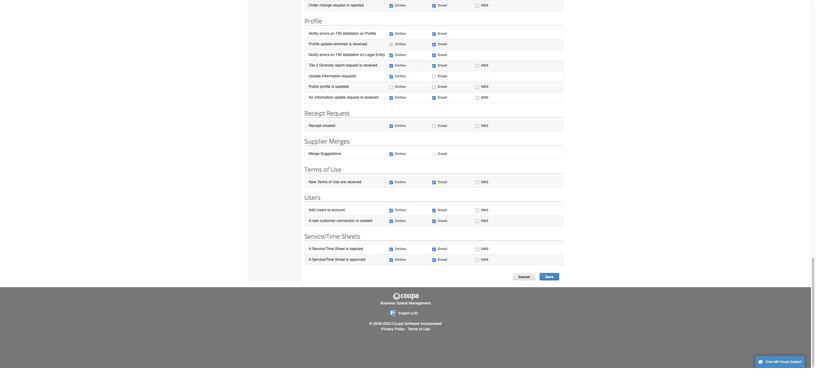 Task type: vqa. For each thing, say whether or not it's contained in the screenshot.
Order change request is rejected SMS
yes



Task type: locate. For each thing, give the bounding box(es) containing it.
privacy
[[381, 327, 394, 331]]

supplier
[[304, 137, 328, 146]]

1 vertical spatial service/time
[[312, 247, 334, 251]]

1 vertical spatial of
[[329, 180, 332, 184]]

1 vertical spatial notify
[[309, 52, 318, 57]]

receipt created
[[309, 123, 335, 128]]

2 vertical spatial profile
[[309, 42, 319, 46]]

terms right new
[[317, 180, 328, 184]]

0 vertical spatial sheet
[[335, 247, 345, 251]]

1 vertical spatial receipt
[[309, 123, 322, 128]]

0 horizontal spatial created
[[323, 123, 335, 128]]

coupa up policy at bottom left
[[392, 322, 404, 326]]

sms for an information update request is received
[[481, 95, 489, 99]]

0 vertical spatial coupa
[[392, 322, 404, 326]]

8 sms from the top
[[481, 219, 489, 223]]

None checkbox
[[389, 4, 393, 8], [476, 4, 479, 8], [433, 43, 436, 46], [433, 54, 436, 57], [433, 64, 436, 68], [476, 64, 479, 68], [433, 96, 436, 100], [476, 96, 479, 100], [389, 124, 393, 128], [476, 124, 479, 128], [389, 181, 393, 184], [433, 181, 436, 184], [476, 181, 479, 184], [476, 209, 479, 212], [433, 220, 436, 223], [433, 248, 436, 251], [476, 248, 479, 251], [433, 258, 436, 262], [389, 4, 393, 8], [476, 4, 479, 8], [433, 43, 436, 46], [433, 54, 436, 57], [433, 64, 436, 68], [476, 64, 479, 68], [433, 96, 436, 100], [476, 96, 479, 100], [389, 124, 393, 128], [476, 124, 479, 128], [389, 181, 393, 184], [433, 181, 436, 184], [476, 181, 479, 184], [476, 209, 479, 212], [433, 220, 436, 223], [433, 248, 436, 251], [476, 248, 479, 251], [433, 258, 436, 262]]

profile for profile update reminder is received
[[309, 42, 319, 46]]

9 email from the top
[[438, 124, 447, 128]]

7 online from the top
[[395, 85, 406, 89]]

validation up reminder
[[343, 31, 359, 35]]

a new customer connection is created
[[309, 219, 372, 223]]

2 online from the top
[[395, 31, 406, 35]]

errors for notify errors on tin validation on profile
[[319, 31, 329, 35]]

created down receipt request
[[323, 123, 335, 128]]

0 vertical spatial terms
[[304, 165, 322, 174]]

0 horizontal spatial coupa
[[392, 322, 404, 326]]

cancel
[[519, 275, 530, 279]]

errors for notify errors on tin validation on legal entity
[[319, 52, 329, 57]]

3 online from the top
[[395, 42, 406, 46]]

service/time down customer
[[304, 232, 340, 241]]

save
[[545, 275, 554, 279]]

1 vertical spatial rejected
[[350, 247, 363, 251]]

a for a service/time sheet is approved
[[309, 257, 311, 262]]

13 email from the top
[[438, 219, 447, 223]]

1 vertical spatial validation
[[343, 52, 359, 57]]

15 online from the top
[[395, 258, 406, 262]]

online for public profile is updated
[[395, 85, 406, 89]]

validation up tier 2 diversity report request is received
[[343, 52, 359, 57]]

suggestions
[[321, 152, 341, 156]]

notify for notify errors on tin validation on legal entity
[[309, 52, 318, 57]]

a
[[309, 219, 311, 223], [309, 247, 311, 251], [309, 257, 311, 262]]

terms down software at the bottom
[[408, 327, 418, 331]]

0 vertical spatial a
[[309, 219, 311, 223]]

spend
[[397, 301, 408, 305]]

1 validation from the top
[[343, 31, 359, 35]]

8 email from the top
[[438, 95, 447, 99]]

1 vertical spatial errors
[[319, 52, 329, 57]]

1 sms from the top
[[481, 3, 489, 7]]

are
[[341, 180, 346, 184]]

use left are
[[333, 180, 340, 184]]

a service/time sheet is approved
[[309, 257, 366, 262]]

information for an
[[314, 95, 333, 99]]

chat with coupa support
[[766, 360, 802, 364]]

with
[[773, 360, 779, 364]]

service/time sheets
[[304, 232, 360, 241]]

4 online from the top
[[395, 53, 406, 57]]

rejected for a service/time sheet is rejected
[[350, 247, 363, 251]]

2023
[[383, 322, 391, 326]]

12 online from the top
[[395, 208, 406, 212]]

privacy policy
[[381, 327, 405, 331]]

users
[[304, 193, 321, 202], [317, 208, 326, 212]]

information
[[322, 74, 341, 78], [314, 95, 333, 99]]

validation
[[343, 31, 359, 35], [343, 52, 359, 57]]

update down updated
[[334, 95, 346, 99]]

approved
[[350, 257, 366, 262]]

2 tin from the top
[[336, 52, 342, 57]]

1 vertical spatial coupa
[[780, 360, 790, 364]]

2 a from the top
[[309, 247, 311, 251]]

0 vertical spatial tin
[[336, 31, 342, 35]]

receipt request
[[304, 109, 349, 117]]

6 online from the top
[[395, 74, 406, 78]]

0 vertical spatial receipt
[[304, 109, 325, 117]]

reminder
[[333, 42, 348, 46]]

add
[[309, 208, 316, 212]]

terms up new
[[304, 165, 322, 174]]

created
[[323, 123, 335, 128], [360, 219, 372, 223]]

0 horizontal spatial terms of use
[[304, 165, 341, 174]]

0 vertical spatial service/time
[[304, 232, 340, 241]]

online for update information requests
[[395, 74, 406, 78]]

management
[[409, 301, 431, 305]]

1 vertical spatial a
[[309, 247, 311, 251]]

0 vertical spatial rejected
[[350, 3, 364, 7]]

2 sheet from the top
[[335, 257, 345, 262]]

1 horizontal spatial coupa
[[780, 360, 790, 364]]

0 vertical spatial profile
[[304, 17, 322, 25]]

profile
[[320, 84, 330, 89]]

6 sms from the top
[[481, 180, 489, 184]]

1 vertical spatial terms
[[317, 180, 328, 184]]

coupa inside button
[[780, 360, 790, 364]]

10 sms from the top
[[481, 258, 489, 262]]

10 online from the top
[[395, 152, 406, 156]]

2006-
[[373, 322, 383, 326]]

7 email from the top
[[438, 85, 447, 89]]

terms of use down merge suggestions
[[304, 165, 341, 174]]

report
[[335, 63, 345, 67]]

15 email from the top
[[438, 258, 447, 262]]

notify up "tier"
[[309, 52, 318, 57]]

email for update information requests
[[438, 74, 447, 78]]

1 sheet from the top
[[335, 247, 345, 251]]

on up notify errors on tin validation on legal entity
[[360, 31, 364, 35]]

service/time down service/time sheets
[[312, 247, 334, 251]]

request
[[327, 109, 349, 117]]

online for merge suggestions
[[395, 152, 406, 156]]

1 tin from the top
[[336, 31, 342, 35]]

4 sms from the top
[[481, 95, 489, 99]]

notify up "profile update reminder is received"
[[309, 31, 318, 35]]

2 email from the top
[[438, 31, 447, 35]]

1 vertical spatial tin
[[336, 52, 342, 57]]

0 vertical spatial request
[[333, 3, 346, 7]]

of
[[324, 165, 329, 174], [329, 180, 332, 184], [419, 327, 422, 331]]

email for profile update reminder is received
[[438, 42, 447, 46]]

errors up "profile update reminder is received"
[[319, 31, 329, 35]]

of down software at the bottom
[[419, 327, 422, 331]]

email for tier 2 diversity report request is received
[[438, 63, 447, 67]]

1 notify from the top
[[309, 31, 318, 35]]

1 horizontal spatial update
[[334, 95, 346, 99]]

9 online from the top
[[395, 124, 406, 128]]

1 email from the top
[[438, 3, 447, 7]]

sheet down a service/time sheet is rejected
[[335, 257, 345, 262]]

10 email from the top
[[438, 152, 447, 156]]

0 vertical spatial terms of use
[[304, 165, 341, 174]]

users up add
[[304, 193, 321, 202]]

1 vertical spatial use
[[333, 180, 340, 184]]

5 online from the top
[[395, 63, 406, 67]]

errors up diversity on the left
[[319, 52, 329, 57]]

tin up "profile update reminder is received"
[[336, 31, 342, 35]]

7 sms from the top
[[481, 208, 489, 212]]

support
[[790, 360, 802, 364]]

0 vertical spatial update
[[321, 42, 332, 46]]

entity
[[376, 52, 385, 57]]

2 sms from the top
[[481, 63, 489, 67]]

of up new terms of use are received
[[324, 165, 329, 174]]

order
[[309, 3, 318, 7]]

2 errors from the top
[[319, 52, 329, 57]]

of left are
[[329, 180, 332, 184]]

0 horizontal spatial update
[[321, 42, 332, 46]]

tin down "profile update reminder is received"
[[336, 52, 342, 57]]

5 email from the top
[[438, 63, 447, 67]]

users left to
[[317, 208, 326, 212]]

None checkbox
[[433, 4, 436, 8], [389, 32, 393, 36], [433, 32, 436, 36], [389, 43, 393, 46], [389, 54, 393, 57], [389, 64, 393, 68], [389, 75, 393, 78], [433, 75, 436, 78], [389, 86, 393, 89], [433, 86, 436, 89], [476, 86, 479, 89], [389, 96, 393, 100], [433, 124, 436, 128], [389, 153, 393, 156], [433, 153, 436, 156], [389, 209, 393, 212], [433, 209, 436, 212], [389, 220, 393, 223], [476, 220, 479, 223], [389, 248, 393, 251], [389, 258, 393, 262], [476, 258, 479, 262], [433, 4, 436, 8], [389, 32, 393, 36], [433, 32, 436, 36], [389, 43, 393, 46], [389, 54, 393, 57], [389, 64, 393, 68], [389, 75, 393, 78], [433, 75, 436, 78], [389, 86, 393, 89], [433, 86, 436, 89], [476, 86, 479, 89], [389, 96, 393, 100], [433, 124, 436, 128], [389, 153, 393, 156], [433, 153, 436, 156], [389, 209, 393, 212], [433, 209, 436, 212], [389, 220, 393, 223], [476, 220, 479, 223], [389, 248, 393, 251], [389, 258, 393, 262], [476, 258, 479, 262]]

chat
[[766, 360, 772, 364]]

update information requests
[[309, 74, 356, 78]]

profile up "tier"
[[309, 42, 319, 46]]

email for new terms of use are received
[[438, 180, 447, 184]]

0 vertical spatial users
[[304, 193, 321, 202]]

tin
[[336, 31, 342, 35], [336, 52, 342, 57]]

on up "profile update reminder is received"
[[330, 31, 335, 35]]

1 vertical spatial update
[[334, 95, 346, 99]]

terms of use down software at the bottom
[[408, 327, 430, 331]]

created right connection
[[360, 219, 372, 223]]

profile update reminder is received
[[309, 42, 367, 46]]

notify
[[309, 31, 318, 35], [309, 52, 318, 57]]

email for an information update request is received
[[438, 95, 447, 99]]

0 vertical spatial validation
[[343, 31, 359, 35]]

1 errors from the top
[[319, 31, 329, 35]]

12 email from the top
[[438, 208, 447, 212]]

rejected
[[350, 3, 364, 7], [350, 247, 363, 251]]

update left reminder
[[321, 42, 332, 46]]

policy
[[395, 327, 405, 331]]

1 vertical spatial sheet
[[335, 257, 345, 262]]

request up requests
[[346, 63, 358, 67]]

2 vertical spatial service/time
[[312, 257, 334, 262]]

3 email from the top
[[438, 42, 447, 46]]

on
[[330, 31, 335, 35], [360, 31, 364, 35], [330, 52, 335, 57], [360, 52, 364, 57]]

online for add users to account
[[395, 208, 406, 212]]

business spend management
[[380, 301, 431, 305]]

profile up the legal
[[365, 31, 376, 35]]

sheet up the a service/time sheet is approved
[[335, 247, 345, 251]]

sheet for rejected
[[335, 247, 345, 251]]

information up public profile is updated
[[322, 74, 341, 78]]

account
[[332, 208, 345, 212]]

use up new terms of use are received
[[331, 165, 341, 174]]

online
[[395, 3, 406, 7], [395, 31, 406, 35], [395, 42, 406, 46], [395, 53, 406, 57], [395, 63, 406, 67], [395, 74, 406, 78], [395, 85, 406, 89], [395, 95, 406, 99], [395, 124, 406, 128], [395, 152, 406, 156], [395, 180, 406, 184], [395, 208, 406, 212], [395, 219, 406, 223], [395, 247, 406, 251], [395, 258, 406, 262]]

2 vertical spatial terms
[[408, 327, 418, 331]]

request down updated
[[347, 95, 359, 99]]

0 vertical spatial errors
[[319, 31, 329, 35]]

profile
[[304, 17, 322, 25], [365, 31, 376, 35], [309, 42, 319, 46]]

request
[[333, 3, 346, 7], [346, 63, 358, 67], [347, 95, 359, 99]]

1 vertical spatial information
[[314, 95, 333, 99]]

update
[[321, 42, 332, 46], [334, 95, 346, 99]]

use
[[331, 165, 341, 174], [333, 180, 340, 184], [423, 327, 430, 331]]

0 vertical spatial information
[[322, 74, 341, 78]]

1 vertical spatial request
[[346, 63, 358, 67]]

1 a from the top
[[309, 219, 311, 223]]

1 horizontal spatial terms of use
[[408, 327, 430, 331]]

11 online from the top
[[395, 180, 406, 184]]

coupa supplier portal image
[[392, 293, 419, 301]]

email
[[438, 3, 447, 7], [438, 31, 447, 35], [438, 42, 447, 46], [438, 53, 447, 57], [438, 63, 447, 67], [438, 74, 447, 78], [438, 85, 447, 89], [438, 95, 447, 99], [438, 124, 447, 128], [438, 152, 447, 156], [438, 180, 447, 184], [438, 208, 447, 212], [438, 219, 447, 223], [438, 247, 447, 251], [438, 258, 447, 262]]

2 vertical spatial a
[[309, 257, 311, 262]]

errors
[[319, 31, 329, 35], [319, 52, 329, 57]]

2 vertical spatial of
[[419, 327, 422, 331]]

coupa
[[392, 322, 404, 326], [780, 360, 790, 364]]

merges
[[329, 137, 350, 146]]

9 sms from the top
[[481, 247, 489, 251]]

14 online from the top
[[395, 247, 406, 251]]

2 notify from the top
[[309, 52, 318, 57]]

6 email from the top
[[438, 74, 447, 78]]

sheet
[[335, 247, 345, 251], [335, 257, 345, 262]]

5 sms from the top
[[481, 124, 489, 128]]

terms
[[304, 165, 322, 174], [317, 180, 328, 184], [408, 327, 418, 331]]

coupa right with
[[780, 360, 790, 364]]

request right change
[[333, 3, 346, 7]]

rejected for order change request is rejected
[[350, 3, 364, 7]]

english
[[398, 311, 410, 315]]

customer
[[320, 219, 336, 223]]

use down incorporated
[[423, 327, 430, 331]]

online for new terms of use are received
[[395, 180, 406, 184]]

2 vertical spatial use
[[423, 327, 430, 331]]

email for notify errors on tin validation on profile
[[438, 31, 447, 35]]

1 online from the top
[[395, 3, 406, 7]]

notify for notify errors on tin validation on profile
[[309, 31, 318, 35]]

0 vertical spatial notify
[[309, 31, 318, 35]]

4 email from the top
[[438, 53, 447, 57]]

14 email from the top
[[438, 247, 447, 251]]

information down profile
[[314, 95, 333, 99]]

online for profile update reminder is received
[[395, 42, 406, 46]]

is
[[347, 3, 349, 7], [349, 42, 352, 46], [359, 63, 362, 67], [331, 84, 334, 89], [360, 95, 363, 99], [356, 219, 359, 223], [346, 247, 349, 251], [346, 257, 349, 262]]

sms
[[481, 3, 489, 7], [481, 63, 489, 67], [481, 85, 489, 89], [481, 95, 489, 99], [481, 124, 489, 128], [481, 180, 489, 184], [481, 208, 489, 212], [481, 219, 489, 223], [481, 247, 489, 251], [481, 258, 489, 262]]

email for a service/time sheet is rejected
[[438, 247, 447, 251]]

1 vertical spatial terms of use
[[408, 327, 430, 331]]

service/time
[[304, 232, 340, 241], [312, 247, 334, 251], [312, 257, 334, 262]]

11 email from the top
[[438, 180, 447, 184]]

0 vertical spatial use
[[331, 165, 341, 174]]

profile down 'order' on the left of page
[[304, 17, 322, 25]]

receipt up supplier
[[309, 123, 322, 128]]

receipt
[[304, 109, 325, 117], [309, 123, 322, 128]]

13 online from the top
[[395, 219, 406, 223]]

terms of use
[[304, 165, 341, 174], [408, 327, 430, 331]]

2 validation from the top
[[343, 52, 359, 57]]

1 vertical spatial created
[[360, 219, 372, 223]]

receipt up the receipt created
[[304, 109, 325, 117]]

received
[[353, 42, 367, 46], [363, 63, 377, 67], [364, 95, 378, 99], [347, 180, 361, 184]]

service/time down a service/time sheet is rejected
[[312, 257, 334, 262]]

3 a from the top
[[309, 257, 311, 262]]

sms for public profile is updated
[[481, 85, 489, 89]]

8 online from the top
[[395, 95, 406, 99]]

email for receipt created
[[438, 124, 447, 128]]

3 sms from the top
[[481, 85, 489, 89]]



Task type: describe. For each thing, give the bounding box(es) containing it.
receipt for receipt request
[[304, 109, 325, 117]]

legal
[[365, 52, 375, 57]]

new
[[312, 219, 319, 223]]

updated
[[335, 84, 349, 89]]

notify errors on tin validation on profile
[[309, 31, 376, 35]]

tin for profile
[[336, 31, 342, 35]]

email for a new customer connection is created
[[438, 219, 447, 223]]

add users to account
[[309, 208, 345, 212]]

a for a new customer connection is created
[[309, 219, 311, 223]]

an information update request is received
[[309, 95, 378, 99]]

©
[[369, 322, 372, 326]]

validation for legal
[[343, 52, 359, 57]]

online for a new customer connection is created
[[395, 219, 406, 223]]

new
[[309, 180, 316, 184]]

1 vertical spatial profile
[[365, 31, 376, 35]]

supplier merges
[[304, 137, 350, 146]]

© 2006-2023 coupa software incorporated
[[369, 322, 442, 326]]

requests
[[342, 74, 356, 78]]

sms for a new customer connection is created
[[481, 219, 489, 223]]

email for notify errors on tin validation on legal entity
[[438, 53, 447, 57]]

receipt for receipt created
[[309, 123, 322, 128]]

save button
[[540, 273, 559, 281]]

(us)
[[411, 311, 418, 315]]

sms for tier 2 diversity report request is received
[[481, 63, 489, 67]]

0 vertical spatial of
[[324, 165, 329, 174]]

online for notify errors on tin validation on profile
[[395, 31, 406, 35]]

tier
[[309, 63, 315, 67]]

0 vertical spatial created
[[323, 123, 335, 128]]

online for notify errors on tin validation on legal entity
[[395, 53, 406, 57]]

sms for new terms of use are received
[[481, 180, 489, 184]]

new terms of use are received
[[309, 180, 361, 184]]

business
[[380, 301, 396, 305]]

diversity
[[319, 63, 334, 67]]

sheets
[[342, 232, 360, 241]]

on down "profile update reminder is received"
[[330, 52, 335, 57]]

merge suggestions
[[309, 152, 341, 156]]

1 vertical spatial users
[[317, 208, 326, 212]]

online for tier 2 diversity report request is received
[[395, 63, 406, 67]]

merge
[[309, 152, 319, 156]]

email for order change request is rejected
[[438, 3, 447, 7]]

sheet for approved
[[335, 257, 345, 262]]

sms for a service/time sheet is approved
[[481, 258, 489, 262]]

online for a service/time sheet is approved
[[395, 258, 406, 262]]

sms for a service/time sheet is rejected
[[481, 247, 489, 251]]

on left the legal
[[360, 52, 364, 57]]

email for merge suggestions
[[438, 152, 447, 156]]

email for a service/time sheet is approved
[[438, 258, 447, 262]]

connection
[[337, 219, 355, 223]]

email for add users to account
[[438, 208, 447, 212]]

online for an information update request is received
[[395, 95, 406, 99]]

online for a service/time sheet is rejected
[[395, 247, 406, 251]]

update
[[309, 74, 321, 78]]

validation for profile
[[343, 31, 359, 35]]

tier 2 diversity report request is received
[[309, 63, 377, 67]]

public
[[309, 84, 319, 89]]

notify errors on tin validation on legal entity
[[309, 52, 385, 57]]

privacy policy link
[[381, 327, 405, 331]]

to
[[327, 208, 331, 212]]

2 vertical spatial request
[[347, 95, 359, 99]]

online for receipt created
[[395, 124, 406, 128]]

profile for profile
[[304, 17, 322, 25]]

information for update
[[322, 74, 341, 78]]

a service/time sheet is rejected
[[309, 247, 363, 251]]

sms for order change request is rejected
[[481, 3, 489, 7]]

order change request is rejected
[[309, 3, 364, 7]]

tin for legal
[[336, 52, 342, 57]]

service/time for a service/time sheet is approved
[[312, 257, 334, 262]]

online for order change request is rejected
[[395, 3, 406, 7]]

a for a service/time sheet is rejected
[[309, 247, 311, 251]]

an
[[309, 95, 313, 99]]

cancel link
[[513, 273, 536, 281]]

email for public profile is updated
[[438, 85, 447, 89]]

sms for receipt created
[[481, 124, 489, 128]]

software
[[405, 322, 419, 326]]

english (us)
[[398, 311, 418, 315]]

terms of use link
[[408, 327, 430, 331]]

1 horizontal spatial created
[[360, 219, 372, 223]]

change
[[319, 3, 332, 7]]

2
[[316, 63, 318, 67]]

sms for add users to account
[[481, 208, 489, 212]]

public profile is updated
[[309, 84, 349, 89]]

chat with coupa support button
[[755, 356, 805, 368]]

incorporated
[[420, 322, 442, 326]]

service/time for a service/time sheet is rejected
[[312, 247, 334, 251]]



